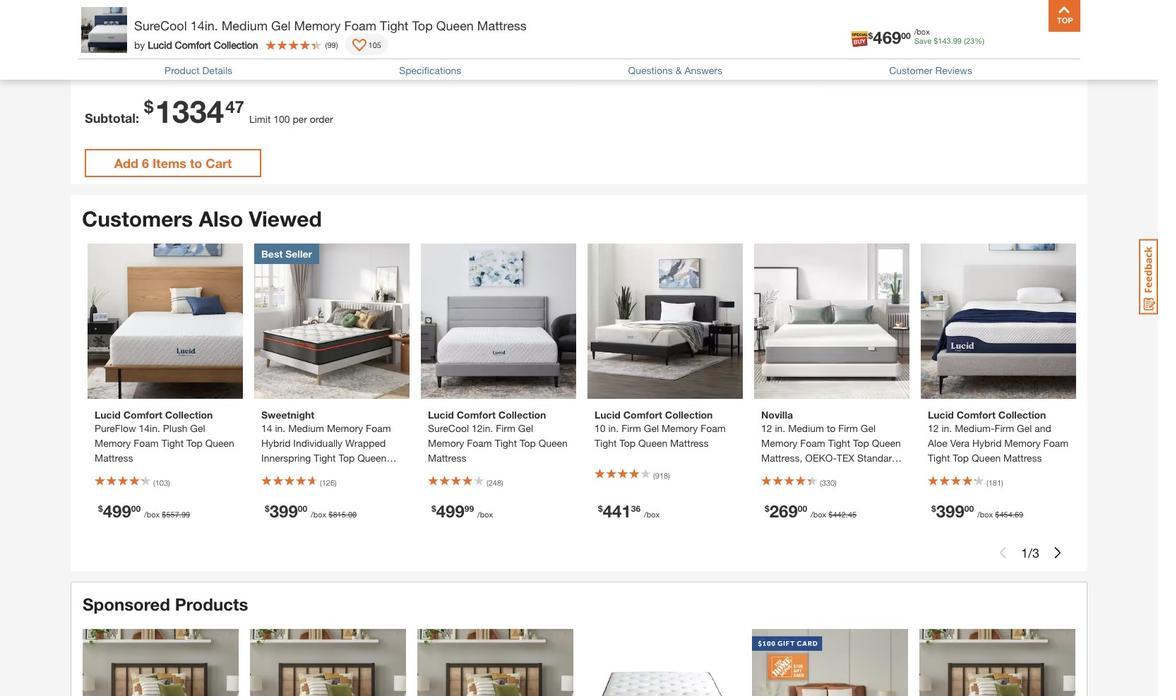 Task type: describe. For each thing, give the bounding box(es) containing it.
126
[[322, 478, 335, 488]]

queen inside lucid comfort collection 12 in. medium-firm gel and aloe vera hybrid memory foam tight top queen mattress
[[972, 452, 1001, 464]]

12 inside novilla 12 in. medium to firm gel memory foam tight top queen mattress, oeko-tex standard 100 certification mattresses
[[762, 423, 773, 435]]

100 inside subtotal: $ 1334 47 limit 100 per order
[[274, 113, 290, 125]]

aloe
[[928, 437, 948, 449]]

foam inside novilla 12 in. medium to firm gel memory foam tight top queen mattress, oeko-tex standard 100 certification mattresses
[[801, 437, 826, 449]]

to inside novilla 12 in. medium to firm gel memory foam tight top queen mattress, oeko-tex standard 100 certification mattresses
[[827, 423, 836, 435]]

gel for $ 499 99 /box
[[518, 423, 533, 435]]

12 inside $ 109 37 save $ 12 . 16 ( 10 %)
[[481, 57, 490, 66]]

10 inside lucid comfort collection 10 in. firm gel memory foam tight top queen mattress
[[595, 423, 606, 435]]

99 inside $ 499 99 /box
[[465, 504, 474, 514]]

$ inside subtotal: $ 1334 47 limit 100 per order
[[144, 97, 154, 116]]

) for $ 399 00 /box $ 454 . 69
[[1002, 478, 1004, 488]]

$ 499 00 /box $ 557 . 99
[[98, 502, 190, 521]]

mattress inside lucid comfort collection 12 in. medium-firm gel and aloe vera hybrid memory foam tight top queen mattress
[[1004, 452, 1042, 464]]

11
[[277, 51, 287, 62]]

memory up "( 99 )"
[[294, 18, 341, 33]]

16
[[492, 57, 501, 66]]

lucid for $ 399 00 /box $ 454 . 69
[[928, 409, 954, 421]]

gel up 11
[[271, 18, 291, 33]]

queen inside novilla 12 in. medium to firm gel memory foam tight top queen mattress, oeko-tex standard 100 certification mattresses
[[872, 437, 901, 449]]

top button
[[1049, 0, 1081, 32]]

customer
[[890, 64, 933, 76]]

248
[[489, 478, 502, 488]]

( inside /box $ 612 . 99 save $ 143 . 99 ( 23 %) per order
[[149, 48, 151, 58]]

save inside /box $ 612 . 99 save $ 143 . 99 ( 23 %) per order
[[99, 48, 116, 58]]

lucid comfort collection 12 in. medium-firm gel and aloe vera hybrid memory foam tight top queen mattress
[[928, 409, 1069, 464]]

499 for $ 499 00 /box $ 557 . 99
[[103, 502, 131, 521]]

hybrid inside "sweetnight 14 in. medium memory foam hybrid individually wrapped innerspring tight top queen mattress"
[[261, 437, 291, 449]]

mattress inside "lucid comfort collection surecool 12in. firm gel memory foam tight top queen mattress"
[[428, 452, 467, 464]]

815
[[333, 510, 346, 519]]

mattresses
[[837, 467, 886, 479]]

. inside $ 269 00 /box $ 442 . 45
[[846, 510, 848, 519]]

452
[[469, 12, 482, 22]]

pureflow 14in. plush gel memory foam tight top queen mattress image
[[88, 244, 243, 399]]

comfort up product details
[[175, 39, 211, 51]]

( 248 )
[[487, 478, 503, 488]]

( down surecool 14in. medium gel memory foam tight top queen mattress
[[325, 40, 327, 49]]

39
[[945, 45, 953, 54]]

gel inside lucid comfort collection 12 in. medium-firm gel and aloe vera hybrid memory foam tight top queen mattress
[[1017, 423, 1032, 435]]

save inside $ 109 37 save $ 12 . 16 ( 10 %)
[[458, 57, 475, 66]]

399 for 12 in. medium-firm gel and aloe vera hybrid memory foam tight top queen mattress
[[937, 502, 965, 521]]

medium-
[[955, 423, 995, 435]]

individually
[[293, 437, 343, 449]]

memory inside lucid comfort collection pureflow 14in. plush gel memory foam tight top queen mattress
[[95, 437, 131, 449]]

( 918 )
[[653, 471, 670, 480]]

mattress inside lucid comfort collection pureflow 14in. plush gel memory foam tight top queen mattress
[[95, 452, 133, 464]]

innerspring
[[261, 452, 311, 464]]

firm for 441
[[622, 423, 641, 435]]

by lucid comfort collection
[[134, 39, 258, 51]]

customers also viewed
[[82, 206, 322, 231]]

mattress,
[[762, 452, 803, 464]]

( up $ 441 36 /box
[[653, 471, 655, 480]]

reviews
[[936, 64, 973, 76]]

in. inside novilla 12 in. medium to firm gel memory foam tight top queen mattress, oeko-tex standard 100 certification mattresses
[[775, 423, 786, 435]]

( inside /box save $ 143 . 99 ( 23 %)
[[964, 36, 966, 45]]

novilla 12 in. medium to firm gel memory foam tight top queen mattress, oeko-tex standard 100 certification mattresses
[[762, 409, 901, 479]]

00 inside $ 499 00 /box $ 557 . 99
[[131, 504, 141, 514]]

answers
[[685, 64, 723, 76]]

memory inside lucid comfort collection 10 in. firm gel memory foam tight top queen mattress
[[662, 423, 698, 435]]

foam inside "sweetnight 14 in. medium memory foam hybrid individually wrapped innerspring tight top queen mattress"
[[366, 423, 391, 435]]

collection for $ 499 00 /box $ 557 . 99
[[165, 409, 213, 421]]

99 inside /box save $ 143 . 99 ( 23 %)
[[954, 36, 962, 45]]

queen inside "sweetnight 14 in. medium memory foam hybrid individually wrapped innerspring tight top queen mattress"
[[358, 452, 387, 464]]

top inside novilla 12 in. medium to firm gel memory foam tight top queen mattress, oeko-tex standard 100 certification mattresses
[[853, 437, 870, 449]]

( 181 )
[[987, 478, 1004, 488]]

1
[[1022, 545, 1029, 561]]

in. inside lucid comfort collection 12 in. medium-firm gel and aloe vera hybrid memory foam tight top queen mattress
[[942, 423, 953, 435]]

145
[[574, 48, 603, 68]]

452 )
[[469, 12, 483, 22]]

5 / 6 group
[[717, 0, 868, 89]]

100 inside novilla 12 in. medium to firm gel memory foam tight top queen mattress, oeko-tex standard 100 certification mattresses
[[762, 467, 778, 479]]

per inside subtotal: $ 1334 47 limit 100 per order
[[293, 113, 307, 125]]

1 / 6 group
[[85, 0, 236, 89]]

14in. inside lucid comfort collection pureflow 14in. plush gel memory foam tight top queen mattress
[[139, 423, 160, 435]]

sweetnight 14 in. medium memory foam hybrid individually wrapped innerspring tight top queen mattress
[[261, 409, 391, 479]]

$ 29 99 /box $ 39 . 99 save $ 10 . 00 ( 25 %)
[[886, 45, 988, 68]]

lucid comfort collection pureflow 14in. plush gel memory foam tight top queen mattress
[[95, 409, 234, 464]]

$ 399 00 /box $ 815 . 00
[[265, 502, 357, 521]]

$ 269 00 /box $ 442 . 45
[[765, 502, 857, 521]]

612
[[121, 37, 134, 46]]

certification
[[781, 467, 834, 479]]

399 for 14 in. medium memory foam hybrid individually wrapped innerspring tight top queen mattress
[[270, 502, 298, 521]]

queen inside "lucid comfort collection surecool 12in. firm gel memory foam tight top queen mattress"
[[539, 437, 568, 449]]

1334
[[155, 92, 224, 130]]

memory inside "lucid comfort collection surecool 12in. firm gel memory foam tight top queen mattress"
[[428, 437, 464, 449]]

42
[[258, 48, 277, 68]]

918
[[655, 471, 668, 480]]

$ 399 00 /box $ 454 . 69
[[932, 502, 1024, 521]]

posturepedic medina 11 in. firm hybrid king mattress image
[[418, 630, 574, 697]]

sponsored
[[83, 595, 170, 615]]

lucid for $ 499 99 /box
[[428, 409, 454, 421]]

lucid comfort collection surecool 12in. firm gel memory foam tight top queen mattress
[[428, 409, 568, 464]]

surecool 14in. medium gel memory foam tight top queen mattress
[[134, 18, 527, 33]]

) for $ 269 00 /box $ 442 . 45
[[835, 478, 837, 488]]

posturepedic medina 11 in. firm hybrid queen mattress image
[[83, 630, 239, 697]]

105
[[368, 40, 381, 49]]

$ 42 11
[[253, 48, 287, 68]]

( 99 )
[[325, 40, 338, 49]]

( up $ 499 99 /box
[[487, 478, 489, 488]]

. inside /box save $ 143 . 99 ( 23 %)
[[951, 36, 954, 45]]

%) inside /box save $ 143 . 99 ( 23 %)
[[975, 36, 985, 45]]

foam inside lucid comfort collection 10 in. firm gel memory foam tight top queen mattress
[[701, 423, 726, 435]]

comfort for $ 499 99 /box
[[457, 409, 496, 421]]

standard
[[858, 452, 898, 464]]

add 6 items to cart button
[[85, 149, 261, 177]]

( 103 )
[[153, 478, 170, 488]]

00 inside $ 269 00 /box $ 442 . 45
[[798, 504, 808, 514]]

$ inside $ 42 11
[[253, 51, 258, 62]]

12 inside lucid comfort collection 12 in. medium-firm gel and aloe vera hybrid memory foam tight top queen mattress
[[928, 423, 939, 435]]

medium for 269
[[789, 423, 824, 435]]

sweetnight
[[261, 409, 315, 421]]

plush
[[163, 423, 188, 435]]

questions & answers
[[628, 64, 723, 76]]

( down oeko-
[[820, 478, 822, 488]]

limit
[[249, 113, 271, 125]]

top inside "sweetnight 14 in. medium memory foam hybrid individually wrapped innerspring tight top queen mattress"
[[339, 452, 355, 464]]

surecool inside "lucid comfort collection surecool 12in. firm gel memory foam tight top queen mattress"
[[428, 423, 469, 435]]

customer reviews
[[890, 64, 973, 76]]

next slide image
[[1053, 548, 1064, 559]]

in. inside "sweetnight 14 in. medium memory foam hybrid individually wrapped innerspring tight top queen mattress"
[[275, 423, 286, 435]]

/box save $ 143 . 99 ( 23 %)
[[915, 27, 985, 45]]

tight inside lucid comfort collection 10 in. firm gel memory foam tight top queen mattress
[[595, 437, 617, 449]]

) inside 3 / 6 group
[[482, 12, 483, 22]]

) down surecool 14in. medium gel memory foam tight top queen mattress
[[336, 40, 338, 49]]

also
[[199, 206, 243, 231]]

order inside /box $ 612 . 99 save $ 143 . 99 ( 23 %) per order
[[143, 60, 161, 69]]

( inside $ 29 99 /box $ 39 . 99 save $ 10 . 00 ( 25 %)
[[968, 57, 970, 66]]

$ inside /box save $ 143 . 99 ( 23 %)
[[934, 36, 938, 45]]

save inside /box save $ 143 . 99 ( 23 %)
[[915, 36, 932, 45]]

top inside lucid comfort collection 12 in. medium-firm gel and aloe vera hybrid memory foam tight top queen mattress
[[953, 452, 969, 464]]

25
[[970, 57, 979, 66]]

memory inside lucid comfort collection 12 in. medium-firm gel and aloe vera hybrid memory foam tight top queen mattress
[[1005, 437, 1041, 449]]

top inside lucid comfort collection pureflow 14in. plush gel memory foam tight top queen mattress
[[186, 437, 203, 449]]

23 inside /box save $ 143 . 99 ( 23 %)
[[966, 36, 975, 45]]

12 in. medium to firm gel memory foam tight top queen mattress, oeko-tex standard 100 certification mattresses image
[[755, 244, 910, 399]]

143 inside /box $ 612 . 99 save $ 143 . 99 ( 23 %) per order
[[123, 48, 136, 58]]

wrapped
[[345, 437, 386, 449]]

mattress inside lucid comfort collection 10 in. firm gel memory foam tight top queen mattress
[[671, 437, 709, 449]]

181
[[989, 478, 1002, 488]]

comfort essential 12 in. medium hybrid euro top twin pocket spring mattress image
[[585, 630, 741, 697]]

gel for $ 269 00 /box $ 442 . 45
[[861, 423, 876, 435]]

cart
[[206, 155, 232, 171]]

37
[[445, 51, 454, 62]]

( 126 )
[[320, 478, 337, 488]]

1 horizontal spatial $ 469 00
[[869, 28, 911, 47]]

best
[[261, 248, 283, 260]]

memory inside "sweetnight 14 in. medium memory foam hybrid individually wrapped innerspring tight top queen mattress"
[[327, 423, 363, 435]]

%) inside $ 29 99 /box $ 39 . 99 save $ 10 . 00 ( 25 %)
[[979, 57, 988, 66]]

products
[[175, 595, 248, 615]]

feedback link image
[[1140, 239, 1159, 315]]

) for $ 499 00 /box $ 557 . 99
[[168, 478, 170, 488]]

hybrid inside lucid comfort collection 12 in. medium-firm gel and aloe vera hybrid memory foam tight top queen mattress
[[973, 437, 1002, 449]]

and
[[1035, 423, 1052, 435]]

tight inside novilla 12 in. medium to firm gel memory foam tight top queen mattress, oeko-tex standard 100 certification mattresses
[[828, 437, 851, 449]]

$ inside $ 499 99 /box
[[432, 504, 436, 514]]

12in.
[[472, 423, 493, 435]]

/box inside /box save $ 143 . 99 ( 23 %)
[[915, 27, 930, 36]]

tight inside lucid comfort collection 12 in. medium-firm gel and aloe vera hybrid memory foam tight top queen mattress
[[928, 452, 950, 464]]

collection for $ 399 00 /box $ 454 . 69
[[999, 409, 1047, 421]]

45
[[848, 510, 857, 519]]

/box for $ 29 99 /box $ 39 . 99 save $ 10 . 00 ( 25 %)
[[922, 45, 938, 54]]

69
[[1015, 510, 1024, 519]]

) for $ 399 00 /box $ 815 . 00
[[335, 478, 337, 488]]

$ inside $ 441 36 /box
[[598, 504, 603, 514]]

medium for 399
[[288, 423, 324, 435]]

viewed
[[249, 206, 322, 231]]

. inside $ 399 00 /box $ 454 . 69
[[1013, 510, 1015, 519]]

$ 499 99 /box
[[432, 502, 493, 521]]



Task type: vqa. For each thing, say whether or not it's contained in the screenshot.
11 Hrs : 10 Mins : 56 Secs
no



Task type: locate. For each thing, give the bounding box(es) containing it.
1 firm from the left
[[496, 423, 516, 435]]

23
[[966, 36, 975, 45], [151, 48, 159, 58]]

mattress inside "sweetnight 14 in. medium memory foam hybrid individually wrapped innerspring tight top queen mattress"
[[261, 467, 300, 479]]

12 up aloe
[[928, 423, 939, 435]]

330
[[822, 478, 835, 488]]

/box inside /box $ 612 . 99 save $ 143 . 99 ( 23 %) per order
[[99, 37, 115, 46]]

gel for $ 441 36 /box
[[644, 423, 659, 435]]

/box
[[915, 27, 930, 36], [99, 37, 115, 46], [922, 45, 938, 54], [144, 510, 160, 519], [311, 510, 327, 519], [478, 510, 493, 519], [644, 510, 660, 519], [811, 510, 827, 519], [978, 510, 994, 519]]

2 horizontal spatial 10
[[946, 57, 955, 66]]

0 horizontal spatial 23
[[151, 48, 159, 58]]

1 vertical spatial 143
[[123, 48, 136, 58]]

109
[[416, 48, 445, 68]]

0 horizontal spatial $ 469 00
[[113, 14, 155, 33]]

memory up mattress, in the right of the page
[[762, 437, 798, 449]]

gel for $ 499 00 /box $ 557 . 99
[[190, 423, 205, 435]]

foam inside "lucid comfort collection surecool 12in. firm gel memory foam tight top queen mattress"
[[467, 437, 492, 449]]

comfort
[[175, 39, 211, 51], [123, 409, 162, 421], [457, 409, 496, 421], [624, 409, 663, 421], [957, 409, 996, 421]]

medium inside novilla 12 in. medium to firm gel memory foam tight top queen mattress, oeko-tex standard 100 certification mattresses
[[789, 423, 824, 435]]

10 in. firm gel memory foam tight top queen mattress image
[[588, 244, 743, 399]]

comfort for $ 441 36 /box
[[624, 409, 663, 421]]

lucid inside lucid comfort collection pureflow 14in. plush gel memory foam tight top queen mattress
[[95, 409, 121, 421]]

gel inside lucid comfort collection 10 in. firm gel memory foam tight top queen mattress
[[644, 423, 659, 435]]

tex
[[837, 452, 855, 464]]

00
[[146, 16, 155, 27], [902, 30, 911, 41], [603, 51, 612, 62], [957, 57, 966, 66], [131, 504, 141, 514], [298, 504, 307, 514], [798, 504, 808, 514], [965, 504, 974, 514], [348, 510, 357, 519]]

surecool
[[134, 18, 187, 33], [428, 423, 469, 435]]

$ 469 00
[[113, 14, 155, 33], [869, 28, 911, 47]]

100 down mattress, in the right of the page
[[762, 467, 778, 479]]

0 horizontal spatial to
[[190, 155, 202, 171]]

product image image
[[81, 7, 127, 53]]

hybrid down medium-
[[973, 437, 1002, 449]]

1 horizontal spatial 12
[[762, 423, 773, 435]]

1 horizontal spatial 23
[[966, 36, 975, 45]]

tight inside lucid comfort collection pureflow 14in. plush gel memory foam tight top queen mattress
[[162, 437, 184, 449]]

1 horizontal spatial 10
[[595, 423, 606, 435]]

tight inside "sweetnight 14 in. medium memory foam hybrid individually wrapped innerspring tight top queen mattress"
[[314, 452, 336, 464]]

collection for $ 499 99 /box
[[499, 409, 546, 421]]

0 vertical spatial 14in.
[[191, 18, 218, 33]]

( up reviews at right top
[[964, 36, 966, 45]]

novilla
[[762, 409, 793, 421]]

comfort inside lucid comfort collection 12 in. medium-firm gel and aloe vera hybrid memory foam tight top queen mattress
[[957, 409, 996, 421]]

surecool up by
[[134, 18, 187, 33]]

. inside '$ 399 00 /box $ 815 . 00'
[[346, 510, 348, 519]]

product details
[[165, 64, 232, 76]]

1 horizontal spatial to
[[827, 423, 836, 435]]

143 down the 612
[[123, 48, 136, 58]]

memory up 'wrapped'
[[327, 423, 363, 435]]

comfort inside "lucid comfort collection surecool 12in. firm gel memory foam tight top queen mattress"
[[457, 409, 496, 421]]

0 horizontal spatial order
[[143, 60, 161, 69]]

comfort up pureflow
[[123, 409, 162, 421]]

454
[[1000, 510, 1013, 519]]

2 horizontal spatial medium
[[789, 423, 824, 435]]

( 330 )
[[820, 478, 837, 488]]

4 firm from the left
[[995, 423, 1015, 435]]

14
[[261, 423, 272, 435]]

1 horizontal spatial surecool
[[428, 423, 469, 435]]

) down lucid comfort collection 10 in. firm gel memory foam tight top queen mattress
[[668, 471, 670, 480]]

foam inside lucid comfort collection 12 in. medium-firm gel and aloe vera hybrid memory foam tight top queen mattress
[[1044, 437, 1069, 449]]

/box inside $ 441 36 /box
[[644, 510, 660, 519]]

per
[[130, 60, 141, 69], [293, 113, 307, 125]]

firm for 269
[[839, 423, 858, 435]]

gel up standard
[[861, 423, 876, 435]]

/box for $ 499 99 /box
[[478, 510, 493, 519]]

/box left 557
[[144, 510, 160, 519]]

0 vertical spatial to
[[190, 155, 202, 171]]

0 horizontal spatial hybrid
[[261, 437, 291, 449]]

$ 469 00 inside 1 / 6 group
[[113, 14, 155, 33]]

469 up the 612
[[118, 14, 146, 33]]

( inside $ 109 37 save $ 12 . 16 ( 10 %)
[[503, 57, 505, 66]]

2 horizontal spatial 12
[[928, 423, 939, 435]]

2 in. from the left
[[609, 423, 619, 435]]

1 vertical spatial 23
[[151, 48, 159, 58]]

3
[[1033, 545, 1040, 561]]

gel left 'and'
[[1017, 423, 1032, 435]]

1 horizontal spatial hybrid
[[973, 437, 1002, 449]]

0 horizontal spatial 14in.
[[139, 423, 160, 435]]

00 inside $ 145 00
[[603, 51, 612, 62]]

top
[[412, 18, 433, 33], [186, 437, 203, 449], [520, 437, 536, 449], [620, 437, 636, 449], [853, 437, 870, 449], [339, 452, 355, 464], [953, 452, 969, 464]]

$ 441 36 /box
[[598, 502, 660, 521]]

lucid comfort collection 10 in. firm gel memory foam tight top queen mattress
[[595, 409, 726, 449]]

tight inside "lucid comfort collection surecool 12in. firm gel memory foam tight top queen mattress"
[[495, 437, 517, 449]]

hybrid down 14
[[261, 437, 291, 449]]

0 horizontal spatial per
[[130, 60, 141, 69]]

%)
[[975, 36, 985, 45], [159, 48, 169, 58], [514, 57, 523, 66], [979, 57, 988, 66]]

gel right 12in.
[[518, 423, 533, 435]]

queen inside lucid comfort collection pureflow 14in. plush gel memory foam tight top queen mattress
[[205, 437, 234, 449]]

posturepedic netherton 13 in. firm innersping faux top queen mattress set with 9 in. foundation image
[[752, 630, 909, 697]]

to up oeko-
[[827, 423, 836, 435]]

23 inside /box $ 612 . 99 save $ 143 . 99 ( 23 %) per order
[[151, 48, 159, 58]]

firm inside lucid comfort collection 10 in. firm gel memory foam tight top queen mattress
[[622, 423, 641, 435]]

0 horizontal spatial 399
[[270, 502, 298, 521]]

0 horizontal spatial 143
[[123, 48, 136, 58]]

0 horizontal spatial 499
[[103, 502, 131, 521]]

$ 469 00 up the 29
[[869, 28, 911, 47]]

) up $ 109 37 save $ 12 . 16 ( 10 %)
[[482, 12, 483, 22]]

.
[[951, 36, 954, 45], [134, 37, 136, 46], [953, 45, 955, 54], [136, 48, 138, 58], [490, 57, 492, 66], [955, 57, 957, 66], [179, 510, 181, 519], [346, 510, 348, 519], [846, 510, 848, 519], [1013, 510, 1015, 519]]

save
[[915, 36, 932, 45], [99, 48, 116, 58], [458, 57, 475, 66], [922, 57, 940, 66]]

143
[[938, 36, 951, 45], [123, 48, 136, 58]]

0 horizontal spatial 12
[[481, 57, 490, 66]]

12 down novilla at the right of page
[[762, 423, 773, 435]]

2 399 from the left
[[937, 502, 965, 521]]

collection inside lucid comfort collection pureflow 14in. plush gel memory foam tight top queen mattress
[[165, 409, 213, 421]]

1 vertical spatial surecool
[[428, 423, 469, 435]]

add 6 items to cart
[[114, 155, 232, 171]]

12 left 16
[[481, 57, 490, 66]]

queen
[[436, 18, 474, 33], [205, 437, 234, 449], [539, 437, 568, 449], [639, 437, 668, 449], [872, 437, 901, 449], [358, 452, 387, 464], [972, 452, 1001, 464]]

1 horizontal spatial per
[[293, 113, 307, 125]]

/box right 36
[[644, 510, 660, 519]]

$ inside $ 145 00
[[570, 51, 574, 62]]

) up 454
[[1002, 478, 1004, 488]]

23 right by
[[151, 48, 159, 58]]

vera
[[951, 437, 970, 449]]

comfort for $ 399 00 /box $ 454 . 69
[[957, 409, 996, 421]]

1 vertical spatial order
[[310, 113, 333, 125]]

gel inside "lucid comfort collection surecool 12in. firm gel memory foam tight top queen mattress"
[[518, 423, 533, 435]]

/box for $ 499 00 /box $ 557 . 99
[[144, 510, 160, 519]]

36
[[631, 504, 641, 514]]

&
[[676, 64, 682, 76]]

collection inside lucid comfort collection 10 in. firm gel memory foam tight top queen mattress
[[665, 409, 713, 421]]

00 inside 1 / 6 group
[[146, 16, 155, 27]]

99 inside $ 499 00 /box $ 557 . 99
[[181, 510, 190, 519]]

specifications
[[399, 64, 462, 76]]

1 vertical spatial per
[[293, 113, 307, 125]]

/box inside $ 499 00 /box $ 557 . 99
[[144, 510, 160, 519]]

1 horizontal spatial 14in.
[[191, 18, 218, 33]]

) down "lucid comfort collection surecool 12in. firm gel memory foam tight top queen mattress"
[[502, 478, 503, 488]]

2 firm from the left
[[622, 423, 641, 435]]

00 inside $ 29 99 /box $ 39 . 99 save $ 10 . 00 ( 25 %)
[[957, 57, 966, 66]]

469 inside 1 / 6 group
[[118, 14, 146, 33]]

100
[[274, 113, 290, 125], [762, 467, 778, 479]]

/box left 442
[[811, 510, 827, 519]]

foam inside lucid comfort collection pureflow 14in. plush gel memory foam tight top queen mattress
[[134, 437, 159, 449]]

/box for $ 269 00 /box $ 442 . 45
[[811, 510, 827, 519]]

collection
[[214, 39, 258, 51], [165, 409, 213, 421], [499, 409, 546, 421], [665, 409, 713, 421], [999, 409, 1047, 421]]

1 horizontal spatial 100
[[762, 467, 778, 479]]

tight up 248
[[495, 437, 517, 449]]

/
[[1029, 545, 1033, 561]]

00 inside $ 399 00 /box $ 454 . 69
[[965, 504, 974, 514]]

comfort up medium-
[[957, 409, 996, 421]]

) up 557
[[168, 478, 170, 488]]

/box up $ 29 99 /box $ 39 . 99 save $ 10 . 00 ( 25 %) at the right of the page
[[915, 27, 930, 36]]

1 in. from the left
[[275, 423, 286, 435]]

1 hybrid from the left
[[261, 437, 291, 449]]

1 / 3
[[1022, 545, 1040, 561]]

1 vertical spatial to
[[827, 423, 836, 435]]

1 horizontal spatial order
[[310, 113, 333, 125]]

lucid for $ 499 00 /box $ 557 . 99
[[95, 409, 121, 421]]

/box inside $ 269 00 /box $ 442 . 45
[[811, 510, 827, 519]]

143 up 39
[[938, 36, 951, 45]]

1 vertical spatial 14in.
[[139, 423, 160, 435]]

( down /box save $ 143 . 99 ( 23 %)
[[968, 57, 970, 66]]

posturepedic medina 11 in. firm hybrid full mattress image
[[920, 630, 1076, 697]]

( up '$ 399 00 /box $ 815 . 00'
[[320, 478, 322, 488]]

1 399 from the left
[[270, 502, 298, 521]]

medium inside "sweetnight 14 in. medium memory foam hybrid individually wrapped innerspring tight top queen mattress"
[[288, 423, 324, 435]]

14 in. medium memory foam hybrid individually wrapped innerspring tight top queen mattress image
[[254, 244, 410, 399]]

0 vertical spatial 23
[[966, 36, 975, 45]]

memory up $ 499 99 /box
[[428, 437, 464, 449]]

0 vertical spatial 143
[[938, 36, 951, 45]]

surecool left 12in.
[[428, 423, 469, 435]]

269
[[770, 502, 798, 521]]

oeko-
[[806, 452, 837, 464]]

2 hybrid from the left
[[973, 437, 1002, 449]]

/box down 248
[[478, 510, 493, 519]]

comfort inside lucid comfort collection pureflow 14in. plush gel memory foam tight top queen mattress
[[123, 409, 162, 421]]

%) up product
[[159, 48, 169, 58]]

/box left the 612
[[99, 37, 115, 46]]

$ 145 00
[[570, 48, 612, 68]]

gel inside lucid comfort collection pureflow 14in. plush gel memory foam tight top queen mattress
[[190, 423, 205, 435]]

seller
[[286, 248, 312, 260]]

0 vertical spatial per
[[130, 60, 141, 69]]

best seller
[[261, 248, 312, 260]]

medium up individually
[[288, 423, 324, 435]]

customers
[[82, 206, 193, 231]]

)
[[482, 12, 483, 22], [336, 40, 338, 49], [668, 471, 670, 480], [168, 478, 170, 488], [335, 478, 337, 488], [502, 478, 503, 488], [835, 478, 837, 488], [1002, 478, 1004, 488]]

tight up tex
[[828, 437, 851, 449]]

( right by
[[149, 48, 151, 58]]

items
[[153, 155, 186, 171]]

399 left 454
[[937, 502, 965, 521]]

order right limit
[[310, 113, 333, 125]]

tight down 'plush'
[[162, 437, 184, 449]]

(
[[964, 36, 966, 45], [325, 40, 327, 49], [149, 48, 151, 58], [503, 57, 505, 66], [968, 57, 970, 66], [653, 471, 655, 480], [153, 478, 155, 488], [320, 478, 322, 488], [487, 478, 489, 488], [820, 478, 822, 488], [987, 478, 989, 488]]

0 horizontal spatial surecool
[[134, 18, 187, 33]]

( right 16
[[503, 57, 505, 66]]

3 in. from the left
[[775, 423, 786, 435]]

1 horizontal spatial medium
[[288, 423, 324, 435]]

3 firm from the left
[[839, 423, 858, 435]]

2 / 6 group
[[243, 0, 394, 89]]

per right limit
[[293, 113, 307, 125]]

memory inside novilla 12 in. medium to firm gel memory foam tight top queen mattress, oeko-tex standard 100 certification mattresses
[[762, 437, 798, 449]]

( up $ 499 00 /box $ 557 . 99
[[153, 478, 155, 488]]

0 horizontal spatial 100
[[274, 113, 290, 125]]

in. inside lucid comfort collection 10 in. firm gel memory foam tight top queen mattress
[[609, 423, 619, 435]]

2 499 from the left
[[436, 502, 465, 521]]

1 vertical spatial 100
[[762, 467, 778, 479]]

469
[[118, 14, 146, 33], [873, 28, 902, 47]]

/box inside '$ 399 00 /box $ 815 . 00'
[[311, 510, 327, 519]]

order down by
[[143, 60, 161, 69]]

/box left 39
[[922, 45, 938, 54]]

14in. up the by lucid comfort collection
[[191, 18, 218, 33]]

per inside /box $ 612 . 99 save $ 143 . 99 ( 23 %) per order
[[130, 60, 141, 69]]

1 horizontal spatial 399
[[937, 502, 965, 521]]

pureflow
[[95, 423, 136, 435]]

specifications button
[[399, 64, 462, 76], [399, 64, 462, 76]]

questions
[[628, 64, 673, 76]]

save inside $ 29 99 /box $ 39 . 99 save $ 10 . 00 ( 25 %)
[[922, 57, 940, 66]]

442
[[833, 510, 846, 519]]

in.
[[275, 423, 286, 435], [609, 423, 619, 435], [775, 423, 786, 435], [942, 423, 953, 435]]

1 horizontal spatial 143
[[938, 36, 951, 45]]

collection inside lucid comfort collection 12 in. medium-firm gel and aloe vera hybrid memory foam tight top queen mattress
[[999, 409, 1047, 421]]

) down oeko-
[[835, 478, 837, 488]]

top inside lucid comfort collection 10 in. firm gel memory foam tight top queen mattress
[[620, 437, 636, 449]]

0 vertical spatial 100
[[274, 113, 290, 125]]

469 up the 29
[[873, 28, 902, 47]]

14in.
[[191, 18, 218, 33], [139, 423, 160, 435]]

subtotal: $ 1334 47 limit 100 per order
[[85, 92, 333, 130]]

%) inside $ 109 37 save $ 12 . 16 ( 10 %)
[[514, 57, 523, 66]]

memory down 'and'
[[1005, 437, 1041, 449]]

firm
[[496, 423, 516, 435], [622, 423, 641, 435], [839, 423, 858, 435], [995, 423, 1015, 435]]

questions & answers button
[[628, 64, 723, 76], [628, 64, 723, 76]]

/box inside $ 29 99 /box $ 39 . 99 save $ 10 . 00 ( 25 %)
[[922, 45, 938, 54]]

4 / 6 group
[[559, 0, 710, 89]]

4 in. from the left
[[942, 423, 953, 435]]

0 vertical spatial surecool
[[134, 18, 187, 33]]

1 horizontal spatial 499
[[436, 502, 465, 521]]

%) right 16
[[514, 57, 523, 66]]

details
[[202, 64, 232, 76]]

/box for $ 399 00 /box $ 815 . 00
[[311, 510, 327, 519]]

/box for $ 441 36 /box
[[644, 510, 660, 519]]

10 inside $ 29 99 /box $ 39 . 99 save $ 10 . 00 ( 25 %)
[[946, 57, 955, 66]]

/box left 815 on the left of page
[[311, 510, 327, 519]]

comfort for $ 499 00 /box $ 557 . 99
[[123, 409, 162, 421]]

/box for $ 399 00 /box $ 454 . 69
[[978, 510, 994, 519]]

tight down individually
[[314, 452, 336, 464]]

3 / 6 group
[[401, 0, 552, 89]]

0 horizontal spatial 469
[[118, 14, 146, 33]]

29
[[891, 48, 909, 68]]

tight
[[380, 18, 409, 33], [162, 437, 184, 449], [495, 437, 517, 449], [595, 437, 617, 449], [828, 437, 851, 449], [314, 452, 336, 464], [928, 452, 950, 464]]

1 499 from the left
[[103, 502, 131, 521]]

gel right 'plush'
[[190, 423, 205, 435]]

( up $ 399 00 /box $ 454 . 69
[[987, 478, 989, 488]]

499 for $ 499 99 /box
[[436, 502, 465, 521]]

0 horizontal spatial medium
[[222, 18, 268, 33]]

this is the first slide image
[[998, 548, 1009, 559]]

557
[[166, 510, 179, 519]]

10 inside $ 109 37 save $ 12 . 16 ( 10 %)
[[505, 57, 514, 66]]

lucid for $ 441 36 /box
[[595, 409, 621, 421]]

to left cart
[[190, 155, 202, 171]]

memory up ( 918 )
[[662, 423, 698, 435]]

/box $ 612 . 99 save $ 143 . 99 ( 23 %) per order
[[99, 37, 169, 69]]

$ 109 37 save $ 12 . 16 ( 10 %)
[[412, 48, 523, 68]]

) for $ 441 36 /box
[[668, 471, 670, 480]]

firm inside lucid comfort collection 12 in. medium-firm gel and aloe vera hybrid memory foam tight top queen mattress
[[995, 423, 1015, 435]]

medium
[[222, 18, 268, 33], [288, 423, 324, 435], [789, 423, 824, 435]]

display image
[[352, 39, 366, 53]]

posturepedic medina 11 in. firm hybrid california txl mattress (qty of 2 required for split-california king) image
[[250, 630, 406, 697]]

tight up 441
[[595, 437, 617, 449]]

by
[[134, 39, 145, 51]]

memory down pureflow
[[95, 437, 131, 449]]

/box inside $ 499 99 /box
[[478, 510, 493, 519]]

queen inside lucid comfort collection 10 in. firm gel memory foam tight top queen mattress
[[639, 437, 668, 449]]

medium up 42
[[222, 18, 268, 33]]

firm inside novilla 12 in. medium to firm gel memory foam tight top queen mattress, oeko-tex standard 100 certification mattresses
[[839, 423, 858, 435]]

to inside button
[[190, 155, 202, 171]]

23 up 25
[[966, 36, 975, 45]]

%) inside /box $ 612 . 99 save $ 143 . 99 ( 23 %) per order
[[159, 48, 169, 58]]

0 horizontal spatial 10
[[505, 57, 514, 66]]

comfort up ( 918 )
[[624, 409, 663, 421]]

$ 469 00 up the 612
[[113, 14, 155, 33]]

firm for 499
[[496, 423, 516, 435]]

collection for $ 441 36 /box
[[665, 409, 713, 421]]

top inside "lucid comfort collection surecool 12in. firm gel memory foam tight top queen mattress"
[[520, 437, 536, 449]]

1 horizontal spatial 469
[[873, 28, 902, 47]]

sponsored products
[[83, 595, 248, 615]]

/box left 454
[[978, 510, 994, 519]]

order inside subtotal: $ 1334 47 limit 100 per order
[[310, 113, 333, 125]]

) for $ 499 99 /box
[[502, 478, 503, 488]]

gel up ( 918 )
[[644, 423, 659, 435]]

14in. left 'plush'
[[139, 423, 160, 435]]

143 inside /box save $ 143 . 99 ( 23 %)
[[938, 36, 951, 45]]

surecool 12in. firm gel memory foam tight top queen mattress image
[[421, 244, 576, 399]]

mattress
[[477, 18, 527, 33], [671, 437, 709, 449], [95, 452, 133, 464], [428, 452, 467, 464], [1004, 452, 1042, 464], [261, 467, 300, 479]]

6
[[142, 155, 149, 171]]

. inside $ 109 37 save $ 12 . 16 ( 10 %)
[[490, 57, 492, 66]]

105 button
[[345, 34, 388, 55]]

foam
[[344, 18, 377, 33], [366, 423, 391, 435], [701, 423, 726, 435], [134, 437, 159, 449], [467, 437, 492, 449], [801, 437, 826, 449], [1044, 437, 1069, 449]]

customer reviews button
[[890, 64, 973, 76], [890, 64, 973, 76]]

lucid inside lucid comfort collection 12 in. medium-firm gel and aloe vera hybrid memory foam tight top queen mattress
[[928, 409, 954, 421]]

tight up 105
[[380, 18, 409, 33]]

tight down aloe
[[928, 452, 950, 464]]

medium down novilla at the right of page
[[789, 423, 824, 435]]

gel inside novilla 12 in. medium to firm gel memory foam tight top queen mattress, oeko-tex standard 100 certification mattresses
[[861, 423, 876, 435]]

per down by
[[130, 60, 141, 69]]

100 right limit
[[274, 113, 290, 125]]

) up 815 on the left of page
[[335, 478, 337, 488]]

12 in. medium-firm gel and aloe vera hybrid memory foam tight top queen mattress image
[[921, 244, 1077, 399]]

441
[[603, 502, 631, 521]]

comfort up 12in.
[[457, 409, 496, 421]]

0 vertical spatial order
[[143, 60, 161, 69]]

399 down innerspring
[[270, 502, 298, 521]]

%) up 25
[[975, 36, 985, 45]]

%) right reviews at right top
[[979, 57, 988, 66]]

add
[[114, 155, 138, 171]]



